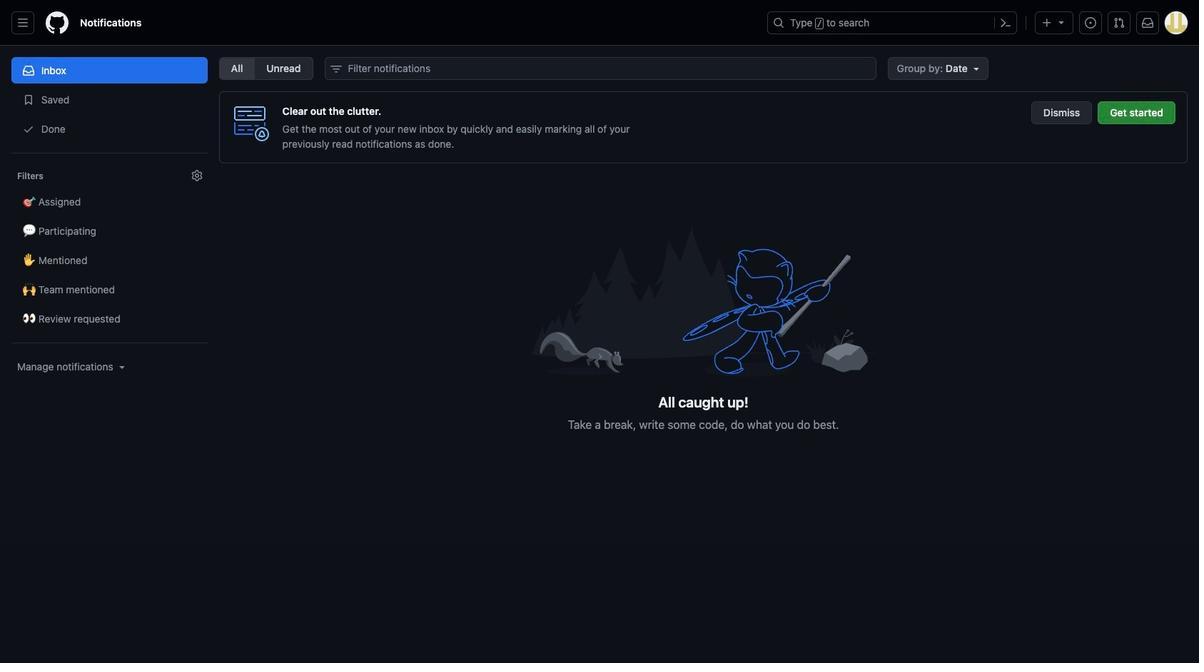 Task type: locate. For each thing, give the bounding box(es) containing it.
inbox zero image
[[532, 221, 875, 383]]

command palette image
[[1000, 17, 1012, 29]]

1 vertical spatial triangle down image
[[971, 63, 982, 74]]

check image
[[23, 123, 34, 135]]

customize filters image
[[191, 170, 202, 181]]

None search field
[[324, 57, 876, 80]]

homepage image
[[46, 11, 69, 34]]

issue opened image
[[1085, 17, 1097, 29]]

git pull request image
[[1114, 17, 1125, 29]]

triangle down image
[[116, 361, 128, 373]]

triangle down image
[[1056, 16, 1067, 28], [971, 63, 982, 74]]

0 vertical spatial triangle down image
[[1056, 16, 1067, 28]]

notifications element
[[11, 46, 207, 492]]

1 horizontal spatial triangle down image
[[1056, 16, 1067, 28]]

filter image
[[330, 64, 342, 75]]



Task type: describe. For each thing, give the bounding box(es) containing it.
bookmark image
[[23, 94, 34, 106]]

plus image
[[1042, 17, 1053, 29]]

inbox image
[[23, 65, 34, 76]]

notifications image
[[1142, 17, 1154, 29]]

0 horizontal spatial triangle down image
[[971, 63, 982, 74]]

Filter notifications text field
[[324, 57, 876, 80]]



Task type: vqa. For each thing, say whether or not it's contained in the screenshot.
git pull request icon
yes



